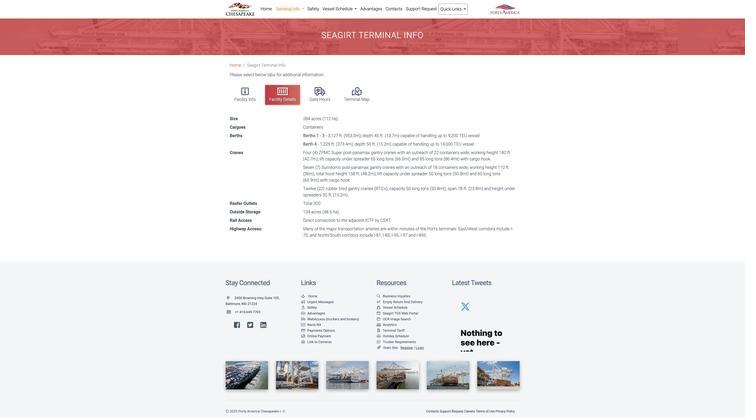 Task type: describe. For each thing, give the bounding box(es) containing it.
tired
[[339, 186, 347, 191]]

50 down (22)
[[323, 193, 327, 198]]

details
[[283, 97, 296, 102]]

(22)
[[317, 186, 325, 191]]

payments options
[[308, 329, 335, 333]]

long right 60
[[484, 172, 492, 177]]

use
[[489, 410, 495, 414]]

(15.2m)
[[377, 142, 392, 147]]

0 vertical spatial advantages
[[360, 6, 382, 11]]

–
[[251, 6, 253, 11]]

0 vertical spatial request
[[422, 6, 437, 11]]

ft. down 45
[[372, 142, 376, 147]]

284
[[303, 116, 310, 121]]

long right '85'
[[426, 157, 434, 162]]

78
[[458, 186, 463, 191]]

83,
[[385, 233, 391, 238]]

7769
[[253, 310, 261, 314]]

0 vertical spatial capable
[[401, 133, 415, 138]]

2 safety from the top
[[308, 306, 317, 310]]

navis
[[308, 323, 316, 327]]

quick links
[[441, 7, 463, 12]]

(15.2m).
[[333, 193, 349, 198]]

+1
[[235, 310, 239, 314]]

and inside twelve (22) rubber tired gantry cranes (rtg's); capacity 50 long tons (50.8mt), span 78 ft. (23.8m) and height under spreaders 50 ft. (15.2m).
[[484, 186, 491, 191]]

webaccess
[[308, 317, 325, 321]]

1 gate from the left
[[392, 0, 400, 5]]

safety link for urgent messages link
[[301, 306, 317, 310]]

zpmc
[[319, 150, 330, 155]]

hours
[[319, 97, 331, 102]]

tons inside twelve (22) rubber tired gantry cranes (rtg's); capacity 50 long tons (50.8mt), span 78 ft. (23.8m) and height under spreaders 50 ft. (15.2m).
[[421, 186, 429, 191]]

hook. inside four (4) zpmc super post-panamax gantry cranes with an outreach of 22 containers wide; working height 140 ft. (42.7m), lift capacity under spreader 65 long tons (66.0mt) and 85 long tons (86.4mt) with cargo hook.
[[481, 157, 491, 162]]

working inside seven (7) sumitomo post-panamax gantry cranes with an outreach of 18 containers wide; working height 110 ft. (36m), total hoist height 158 ft. (48.2m), lift capacity under spreader 50 long tons (50.8mt) and 60 long tons (60.9mt) with cargo hook.
[[470, 165, 484, 170]]

rail
[[230, 218, 237, 223]]

privacy policy link
[[495, 407, 516, 416]]

grain site: register | login
[[383, 346, 424, 350]]

credit card front image
[[301, 335, 305, 338]]

1 vertical spatial request
[[452, 410, 463, 414]]

(42.7m),
[[303, 157, 319, 162]]

wheat image
[[377, 346, 381, 350]]

+1 410-649-7769
[[235, 310, 261, 314]]

acres for 284
[[311, 116, 322, 121]]

0 horizontal spatial vessel
[[323, 6, 335, 11]]

spreader inside four (4) zpmc super post-panamax gantry cranes with an outreach of 22 containers wide; working height 140 ft. (42.7m), lift capacity under spreader 65 long tons (66.0mt) and 85 long tons (86.4mt) with cargo hook.
[[354, 157, 370, 162]]

1 vertical spatial support request link
[[439, 407, 464, 416]]

phone office image
[[227, 311, 235, 314]]

(7)
[[316, 165, 321, 170]]

twelve (22) rubber tired gantry cranes (rtg's); capacity 50 long tons (50.8mt), span 78 ft. (23.8m) and height under spreaders 50 ft. (15.2m).
[[303, 186, 515, 198]]

2 horizontal spatial home
[[308, 294, 317, 298]]

0 vertical spatial handling
[[421, 133, 437, 138]]

1 vertical spatial vessel
[[463, 142, 474, 147]]

649-
[[246, 310, 253, 314]]

(13.7m)
[[385, 133, 399, 138]]

container storage image
[[301, 324, 305, 327]]

284 acres (112 ha).
[[303, 116, 339, 121]]

navis n4 link
[[301, 323, 321, 327]]

0 horizontal spatial seagirt terminal info
[[247, 63, 286, 68]]

height inside twelve (22) rubber tired gantry cranes (rtg's); capacity 50 long tons (50.8mt), span 78 ft. (23.8m) and height under spreaders 50 ft. (15.2m).
[[492, 186, 504, 191]]

are
[[381, 227, 386, 232]]

span
[[448, 186, 457, 191]]

map marker alt image
[[227, 297, 234, 300]]

to up major
[[337, 218, 340, 223]]

1 vertical spatial |
[[280, 410, 281, 414]]

2 gate from the left
[[425, 0, 432, 5]]

capacity inside twelve (22) rubber tired gantry cranes (rtg's); capacity 50 long tons (50.8mt), span 78 ft. (23.8m) and height under spreaders 50 ft. (15.2m).
[[390, 186, 405, 191]]

cranes inside four (4) zpmc super post-panamax gantry cranes with an outreach of 22 containers wide; working height 140 ft. (42.7m), lift capacity under spreader 65 long tons (66.0mt) and 85 long tons (86.4mt) with cargo hook.
[[384, 150, 396, 155]]

image
[[390, 317, 400, 321]]

stay connected
[[226, 279, 270, 287]]

134
[[303, 210, 310, 215]]

tons left (66.0mt)
[[386, 157, 394, 162]]

messages
[[318, 300, 334, 304]]

analytics image
[[377, 324, 381, 327]]

twitter square image
[[247, 322, 253, 329]]

portal
[[409, 312, 418, 316]]

(50.8mt),
[[430, 186, 447, 191]]

schedule for holiday schedule link
[[395, 334, 409, 338]]

four
[[303, 150, 312, 155]]

terms
[[476, 410, 485, 414]]

highway access:
[[230, 227, 262, 232]]

the seagirt marine terminal gates will be open on october 9th, columbus day. the main gate and new vail gate will process trucks from 6:00 am – 3:30 pm, reefers included. alert
[[0, 0, 745, 15]]

9th,
[[338, 0, 345, 5]]

login
[[416, 346, 424, 350]]

berth 4 - 1,225 ft. (373.4m); depth 50 ft. (15.2m) capable of handling up to 14,000 teu vessel
[[303, 142, 474, 147]]

connection
[[315, 218, 336, 223]]

minutes
[[400, 227, 415, 232]]

empty return and delivery link
[[377, 300, 423, 304]]

list alt image
[[377, 341, 381, 344]]

ft. right 158
[[356, 172, 360, 177]]

total
[[316, 172, 325, 177]]

of inside seven (7) sumitomo post-panamax gantry cranes with an outreach of 18 containers wide; working height 110 ft. (36m), total hoist height 158 ft. (48.2m), lift capacity under spreader 50 long tons (50.8mt) and 60 long tons (60.9mt) with cargo hook.
[[428, 165, 432, 170]]

and right 97
[[409, 233, 416, 238]]

to left 9,200
[[444, 133, 447, 138]]

facebook square image
[[234, 322, 240, 329]]

linkedin image
[[261, 322, 267, 329]]

support request
[[406, 6, 437, 11]]

ft. right 45
[[380, 133, 384, 138]]

+1 410-649-7769 link
[[226, 310, 261, 314]]

business inquiries link
[[377, 294, 411, 298]]

trucker
[[383, 340, 394, 344]]

tweets
[[471, 279, 492, 287]]

2400 broening hwy suite 105, baltimore, md 21224
[[226, 296, 280, 306]]

new
[[409, 0, 417, 5]]

browser image
[[377, 312, 381, 316]]

105,
[[273, 296, 280, 300]]

1 horizontal spatial vessel schedule
[[383, 306, 408, 310]]

tons down "22"
[[435, 157, 443, 162]]

1 vertical spatial handling
[[413, 142, 429, 147]]

long down 18
[[435, 172, 443, 177]]

with down (66.0mt)
[[396, 165, 404, 170]]

1 horizontal spatial links
[[452, 7, 462, 12]]

the seagirt marine terminal gates will be open on october 9th, columbus day. the main gate and new vail gate will process trucks from 6:00 am – 3:30 pm, reefers included.
[[226, 0, 466, 11]]

ft. right the 3,127
[[339, 133, 343, 138]]

terminal inside the seagirt marine terminal gates will be open on october 9th, columbus day. the main gate and new vail gate will process trucks from 6:00 am – 3:30 pm, reefers included.
[[268, 0, 283, 5]]

- for 1,225
[[318, 142, 319, 147]]

pm,
[[264, 6, 271, 11]]

navis n4
[[308, 323, 321, 327]]

21224
[[248, 302, 257, 306]]

ft. down rubber at the top left
[[328, 193, 332, 198]]

long right 65
[[377, 157, 385, 162]]

select
[[243, 72, 254, 77]]

50 left (15.2m)
[[367, 142, 371, 147]]

ft. right "110" at the right top of page
[[506, 165, 510, 170]]

and right 70,
[[310, 233, 317, 238]]

suite
[[265, 296, 272, 300]]

ft. inside four (4) zpmc super post-panamax gantry cranes with an outreach of 22 containers wide; working height 140 ft. (42.7m), lift capacity under spreader 65 long tons (66.0mt) and 85 long tons (86.4mt) with cargo hook.
[[507, 150, 511, 155]]

webaccess (truckers and brokers) link
[[301, 317, 359, 321]]

0 horizontal spatial up
[[430, 142, 435, 147]]

0 horizontal spatial support request link
[[404, 4, 439, 14]]

1 horizontal spatial support
[[440, 410, 451, 414]]

adjacent
[[348, 218, 364, 223]]

reefers
[[272, 6, 284, 11]]

contacts for contacts support request careers terms of use privacy policy
[[426, 410, 439, 414]]

0 horizontal spatial home link
[[230, 63, 241, 68]]

safety link for terminal info link
[[306, 4, 321, 14]]

0 horizontal spatial the
[[319, 227, 325, 232]]

gantry inside twelve (22) rubber tired gantry cranes (rtg's); capacity 50 long tons (50.8mt), span 78 ft. (23.8m) and height under spreaders 50 ft. (15.2m).
[[348, 186, 360, 191]]

1 vertical spatial advantages link
[[301, 312, 325, 316]]

site:
[[392, 346, 399, 350]]

total 320
[[303, 201, 321, 206]]

user hard hat image
[[301, 306, 305, 310]]

camera image
[[301, 341, 305, 344]]

outside
[[230, 210, 245, 215]]

broening
[[243, 296, 256, 300]]

included.
[[285, 6, 301, 11]]

on
[[317, 0, 322, 5]]

895.​
[[419, 233, 427, 238]]

1 horizontal spatial the
[[342, 218, 347, 223]]

gate hours
[[310, 97, 331, 102]]

search image
[[377, 295, 381, 298]]

tab list containing facility info
[[228, 82, 520, 107]]

stay
[[226, 279, 238, 287]]

bullhorn image inside the seagirt marine terminal gates will be open on october 9th, columbus day. the main gate and new vail gate will process trucks from 6:00 am – 3:30 pm, reefers included. alert
[[226, 0, 234, 5]]

reefer
[[230, 201, 242, 206]]

vail
[[418, 0, 424, 5]]

2 horizontal spatial the
[[421, 227, 426, 232]]

0 vertical spatial depth
[[363, 133, 373, 138]]

information.
[[302, 72, 325, 77]]

2400
[[235, 296, 242, 300]]

to right link at the left of the page
[[315, 340, 318, 344]]

1 vertical spatial depth
[[355, 142, 366, 147]]

ft. right 78 at the top
[[464, 186, 468, 191]]

browser image
[[377, 318, 381, 321]]

register link
[[400, 346, 413, 350]]

to up "22"
[[436, 142, 439, 147]]

capacity inside seven (7) sumitomo post-panamax gantry cranes with an outreach of 18 containers wide; working height 110 ft. (36m), total hoist height 158 ft. (48.2m), lift capacity under spreader 50 long tons (50.8mt) and 60 long tons (60.9mt) with cargo hook.
[[383, 172, 399, 177]]

(112
[[323, 116, 331, 121]]

urgent messages
[[308, 300, 334, 304]]

bells image
[[377, 335, 381, 338]]

am
[[244, 6, 250, 11]]

delivery
[[411, 300, 423, 304]]

0 horizontal spatial contacts link
[[384, 4, 404, 14]]

cargoes
[[230, 125, 246, 130]]

0 vertical spatial schedule
[[336, 6, 353, 11]]

(36m),
[[303, 172, 315, 177]]

america
[[247, 410, 260, 414]]

post- inside four (4) zpmc super post-panamax gantry cranes with an outreach of 22 containers wide; working height 140 ft. (42.7m), lift capacity under spreader 65 long tons (66.0mt) and 85 long tons (86.4mt) with cargo hook.
[[343, 150, 353, 155]]

0 horizontal spatial links
[[301, 279, 316, 287]]

1
[[317, 133, 319, 138]]

holiday
[[383, 334, 394, 338]]

0 vertical spatial vessel
[[468, 133, 480, 138]]

ft. right 1,225
[[331, 142, 335, 147]]

long inside twelve (22) rubber tired gantry cranes (rtg's); capacity 50 long tons (50.8mt), span 78 ft. (23.8m) and height under spreaders 50 ft. (15.2m).
[[412, 186, 420, 191]]

lift inside four (4) zpmc super post-panamax gantry cranes with an outreach of 22 containers wide; working height 140 ft. (42.7m), lift capacity under spreader 65 long tons (66.0mt) and 85 long tons (86.4mt) with cargo hook.
[[320, 157, 324, 162]]

an inside seven (7) sumitomo post-panamax gantry cranes with an outreach of 18 containers wide; working height 110 ft. (36m), total hoist height 158 ft. (48.2m), lift capacity under spreader 50 long tons (50.8mt) and 60 long tons (60.9mt) with cargo hook.
[[405, 165, 410, 170]]

1 horizontal spatial up
[[438, 133, 443, 138]]

0 vertical spatial vessel schedule link
[[321, 4, 359, 14]]

tabs
[[267, 72, 276, 77]]

(86.4mt)
[[444, 157, 460, 162]]

working inside four (4) zpmc super post-panamax gantry cranes with an outreach of 22 containers wide; working height 140 ft. (42.7m), lift capacity under spreader 65 long tons (66.0mt) and 85 long tons (86.4mt) with cargo hook.
[[471, 150, 486, 155]]

0 vertical spatial corridors
[[479, 227, 495, 232]]

link to cameras link
[[301, 340, 332, 344]]

outreach inside four (4) zpmc super post-panamax gantry cranes with an outreach of 22 containers wide; working height 140 ft. (42.7m), lift capacity under spreader 65 long tons (66.0mt) and 85 long tons (86.4mt) with cargo hook.
[[412, 150, 428, 155]]

sumitomo
[[322, 165, 341, 170]]



Task type: vqa. For each thing, say whether or not it's contained in the screenshot.
the topmost is
no



Task type: locate. For each thing, give the bounding box(es) containing it.
safety link down urgent
[[301, 306, 317, 310]]

1,225
[[320, 142, 330, 147]]

2 vertical spatial schedule
[[395, 334, 409, 338]]

to
[[444, 133, 447, 138], [436, 142, 439, 147], [337, 218, 340, 223], [315, 340, 318, 344]]

1 vertical spatial contacts link
[[426, 407, 439, 416]]

home link for terminal info link
[[259, 4, 274, 14]]

within
[[387, 227, 399, 232]]

0 vertical spatial vessel
[[323, 6, 335, 11]]

0 horizontal spatial request
[[422, 6, 437, 11]]

search
[[401, 317, 411, 321]]

gantry right tired
[[348, 186, 360, 191]]

1 vertical spatial corridors
[[342, 233, 359, 238]]

cargo inside seven (7) sumitomo post-panamax gantry cranes with an outreach of 18 containers wide; working height 110 ft. (36m), total hoist height 158 ft. (48.2m), lift capacity under spreader 50 long tons (50.8mt) and 60 long tons (60.9mt) with cargo hook.
[[329, 178, 340, 183]]

seagirt inside the seagirt marine terminal gates will be open on october 9th, columbus day. the main gate and new vail gate will process trucks from 6:00 am – 3:30 pm, reefers included.
[[242, 0, 254, 5]]

0 horizontal spatial hook.
[[341, 178, 351, 183]]

50 inside seven (7) sumitomo post-panamax gantry cranes with an outreach of 18 containers wide; working height 110 ft. (36m), total hoist height 158 ft. (48.2m), lift capacity under spreader 50 long tons (50.8mt) and 60 long tons (60.9mt) with cargo hook.
[[429, 172, 434, 177]]

(23.8m)
[[469, 186, 483, 191]]

ship image
[[377, 306, 381, 310]]

0 horizontal spatial contacts
[[386, 6, 403, 11]]

gantry inside seven (7) sumitomo post-panamax gantry cranes with an outreach of 18 containers wide; working height 110 ft. (36m), total hoist height 158 ft. (48.2m), lift capacity under spreader 50 long tons (50.8mt) and 60 long tons (60.9mt) with cargo hook.
[[370, 165, 382, 170]]

1 horizontal spatial gate
[[425, 0, 432, 5]]

support request link left 'quick' on the top right
[[404, 4, 439, 14]]

vessel down october
[[323, 6, 335, 11]]

seven (7) sumitomo post-panamax gantry cranes with an outreach of 18 containers wide; working height 110 ft. (36m), total hoist height 158 ft. (48.2m), lift capacity under spreader 50 long tons (50.8mt) and 60 long tons (60.9mt) with cargo hook.
[[303, 165, 510, 183]]

panamax up 158
[[351, 165, 369, 170]]

0 vertical spatial an
[[406, 150, 411, 155]]

2 vertical spatial capacity
[[390, 186, 405, 191]]

trucks
[[455, 0, 466, 5]]

post- down '(373.4m);'
[[343, 150, 353, 155]]

containers inside four (4) zpmc super post-panamax gantry cranes with an outreach of 22 containers wide; working height 140 ft. (42.7m), lift capacity under spreader 65 long tons (66.0mt) and 85 long tons (86.4mt) with cargo hook.
[[440, 150, 459, 155]]

vessel schedule down 9th,
[[323, 6, 354, 11]]

1 vertical spatial teu
[[454, 142, 462, 147]]

exchange image
[[377, 301, 381, 304]]

hook. inside seven (7) sumitomo post-panamax gantry cranes with an outreach of 18 containers wide; working height 110 ft. (36m), total hoist height 158 ft. (48.2m), lift capacity under spreader 50 long tons (50.8mt) and 60 long tons (60.9mt) with cargo hook.
[[341, 178, 351, 183]]

2 vertical spatial home
[[308, 294, 317, 298]]

0 horizontal spatial will
[[295, 0, 300, 5]]

height left 140
[[487, 150, 498, 155]]

advantages up webaccess
[[308, 312, 325, 316]]

safety link right be
[[306, 4, 321, 14]]

the
[[234, 0, 241, 5], [375, 0, 381, 5]]

0 horizontal spatial corridors
[[342, 233, 359, 238]]

spreader
[[354, 157, 370, 162], [412, 172, 428, 177]]

seagirt tos web portal
[[383, 312, 418, 316]]

and inside seven (7) sumitomo post-panamax gantry cranes with an outreach of 18 containers wide; working height 110 ft. (36m), total hoist height 158 ft. (48.2m), lift capacity under spreader 50 long tons (50.8mt) and 60 long tons (60.9mt) with cargo hook.
[[470, 172, 477, 177]]

up up 14,000
[[438, 133, 443, 138]]

0 horizontal spatial |
[[280, 410, 281, 414]]

1 horizontal spatial advantages link
[[359, 4, 384, 14]]

safety down open on the left top
[[308, 6, 319, 11]]

berths
[[230, 133, 243, 138], [303, 133, 316, 138]]

1 vertical spatial capable
[[393, 142, 407, 147]]

2400 broening hwy suite 105, baltimore, md 21224 link
[[226, 296, 280, 306]]

1 vertical spatial include
[[360, 233, 373, 238]]

transportation
[[338, 227, 364, 232]]

1 vertical spatial hook.
[[341, 178, 351, 183]]

2 vertical spatial under
[[505, 186, 515, 191]]

capacity up (rtg's);
[[383, 172, 399, 177]]

wide; inside four (4) zpmc super post-panamax gantry cranes with an outreach of 22 containers wide; working height 140 ft. (42.7m), lift capacity under spreader 65 long tons (66.0mt) and 85 long tons (86.4mt) with cargo hook.
[[461, 150, 470, 155]]

1 vertical spatial cranes
[[383, 165, 395, 170]]

hook. down 158
[[341, 178, 351, 183]]

- right 4
[[318, 142, 319, 147]]

under down "110" at the right top of page
[[505, 186, 515, 191]]

1 vertical spatial safety link
[[301, 306, 317, 310]]

schedule for vessel schedule link to the bottom
[[394, 306, 408, 310]]

vessel schedule link
[[321, 4, 359, 14], [377, 306, 408, 310]]

| left sign in "image"
[[280, 410, 281, 414]]

bullhorn image
[[226, 0, 234, 5], [301, 301, 305, 304]]

port's
[[427, 227, 438, 232]]

ha). right (48.5
[[333, 210, 340, 215]]

410-
[[240, 310, 246, 314]]

lift right (48.2m),
[[378, 172, 382, 177]]

schedule down 9th,
[[336, 6, 353, 11]]

ha). for 134 acres (48.5 ha).
[[333, 210, 340, 215]]

seven
[[303, 165, 314, 170]]

height left 158
[[336, 172, 347, 177]]

1 facility from the left
[[235, 97, 248, 102]]

facility for facility details
[[269, 97, 282, 102]]

ha). for 284 acres (112 ha).
[[332, 116, 339, 121]]

1 vertical spatial up
[[430, 142, 435, 147]]

capacity inside four (4) zpmc super post-panamax gantry cranes with an outreach of 22 containers wide; working height 140 ft. (42.7m), lift capacity under spreader 65 long tons (66.0mt) and 85 long tons (86.4mt) with cargo hook.
[[325, 157, 341, 162]]

hand receiving image
[[301, 312, 305, 316]]

vessel down empty
[[383, 306, 393, 310]]

1 horizontal spatial will
[[434, 0, 439, 5]]

0 vertical spatial lift
[[320, 157, 324, 162]]

marine
[[255, 0, 267, 5]]

0 vertical spatial post-
[[343, 150, 353, 155]]

be
[[301, 0, 306, 5]]

1 vertical spatial spreader
[[412, 172, 428, 177]]

cranes down (66.0mt)
[[383, 165, 395, 170]]

1 vertical spatial advantages
[[308, 312, 325, 316]]

spreader left 65
[[354, 157, 370, 162]]

with down total
[[320, 178, 328, 183]]

n4
[[317, 323, 321, 327]]

ocr image search
[[383, 317, 411, 321]]

1 horizontal spatial home
[[261, 6, 272, 11]]

will left process
[[434, 0, 439, 5]]

1 vertical spatial working
[[470, 165, 484, 170]]

schedule up 'seagirt tos web portal'
[[394, 306, 408, 310]]

contacts for contacts
[[386, 6, 403, 11]]

grain
[[383, 346, 391, 350]]

2 horizontal spatial -
[[326, 133, 327, 138]]

1 horizontal spatial contacts
[[426, 410, 439, 414]]

under down super
[[342, 157, 353, 162]]

spreader down '85'
[[412, 172, 428, 177]]

2 horizontal spatial home link
[[301, 294, 317, 298]]

please
[[230, 72, 242, 77]]

an inside four (4) zpmc super post-panamax gantry cranes with an outreach of 22 containers wide; working height 140 ft. (42.7m), lift capacity under spreader 65 long tons (66.0mt) and 85 long tons (86.4mt) with cargo hook.
[[406, 150, 411, 155]]

anchor image
[[301, 295, 305, 298]]

1 horizontal spatial -
[[320, 133, 321, 138]]

contacts
[[386, 6, 403, 11], [426, 410, 439, 414]]

1 will from the left
[[295, 0, 300, 5]]

advantages link
[[359, 4, 384, 14], [301, 312, 325, 316]]

handling up '85'
[[413, 142, 429, 147]]

0 vertical spatial teu
[[459, 133, 467, 138]]

long down seven (7) sumitomo post-panamax gantry cranes with an outreach of 18 containers wide; working height 110 ft. (36m), total hoist height 158 ft. (48.2m), lift capacity under spreader 50 long tons (50.8mt) and 60 long tons (60.9mt) with cargo hook.
[[412, 186, 420, 191]]

1 horizontal spatial include
[[497, 227, 510, 232]]

home link for urgent messages link
[[301, 294, 317, 298]]

home up urgent
[[308, 294, 317, 298]]

1 horizontal spatial advantages
[[360, 6, 382, 11]]

cargo inside four (4) zpmc super post-panamax gantry cranes with an outreach of 22 containers wide; working height 140 ft. (42.7m), lift capacity under spreader 65 long tons (66.0mt) and 85 long tons (86.4mt) with cargo hook.
[[470, 157, 480, 162]]

- for 3
[[320, 133, 321, 138]]

0 vertical spatial outreach
[[412, 150, 428, 155]]

0 horizontal spatial -
[[318, 142, 319, 147]]

capacity right (rtg's);
[[390, 186, 405, 191]]

1 berths from the left
[[230, 133, 243, 138]]

the up 6:00
[[234, 0, 241, 5]]

with right (86.4mt)
[[461, 157, 469, 162]]

analytics
[[383, 323, 397, 327]]

facility left details
[[269, 97, 282, 102]]

85
[[420, 157, 425, 162]]

vessel right 14,000
[[463, 142, 474, 147]]

cargo up 60
[[470, 157, 480, 162]]

cranes
[[384, 150, 396, 155], [383, 165, 395, 170], [361, 186, 373, 191]]

capable right (13.7m)
[[401, 133, 415, 138]]

0 horizontal spatial gate
[[392, 0, 400, 5]]

berths down cargoes
[[230, 133, 243, 138]]

2 berths from the left
[[303, 133, 316, 138]]

gantry down 65
[[370, 165, 382, 170]]

acres for 134
[[311, 210, 322, 215]]

2023 ports america chesapeake |
[[229, 410, 282, 414]]

corridors
[[479, 227, 495, 232], [342, 233, 359, 238]]

22
[[434, 150, 439, 155]]

october
[[323, 0, 337, 5]]

process
[[440, 0, 454, 5]]

1 horizontal spatial |
[[414, 346, 415, 350]]

an
[[406, 150, 411, 155], [405, 165, 410, 170]]

bullhorn image up from
[[226, 0, 234, 5]]

acres down 320
[[311, 210, 322, 215]]

1 acres from the top
[[311, 116, 322, 121]]

and left 60
[[470, 172, 477, 177]]

0 horizontal spatial bullhorn image
[[226, 0, 234, 5]]

post- inside seven (7) sumitomo post-panamax gantry cranes with an outreach of 18 containers wide; working height 110 ft. (36m), total hoist height 158 ft. (48.2m), lift capacity under spreader 50 long tons (50.8mt) and 60 long tons (60.9mt) with cargo hook.
[[342, 165, 351, 170]]

request down vail at the top right of the page
[[422, 6, 437, 11]]

gate hours link
[[305, 85, 335, 105]]

berths for berths 1 - 3 - 3,127 ft. (953.0m); depth 45 ft. (13.7m) capable of handling up to 9,200 teu vessel
[[303, 133, 316, 138]]

sign in image
[[282, 410, 285, 414]]

0 vertical spatial spreader
[[354, 157, 370, 162]]

chesapeake
[[261, 410, 279, 414]]

inquiries
[[398, 294, 411, 298]]

panamax inside seven (7) sumitomo post-panamax gantry cranes with an outreach of 18 containers wide; working height 110 ft. (36m), total hoist height 158 ft. (48.2m), lift capacity under spreader 50 long tons (50.8mt) and 60 long tons (60.9mt) with cargo hook.
[[351, 165, 369, 170]]

tons left (50.8mt) on the top of page
[[444, 172, 452, 177]]

2 facility from the left
[[269, 97, 282, 102]]

and inside the seagirt marine terminal gates will be open on october 9th, columbus day. the main gate and new vail gate will process trucks from 6:00 am – 3:30 pm, reefers included.
[[401, 0, 407, 5]]

by
[[375, 218, 380, 223]]

berths left 1
[[303, 133, 316, 138]]

teu right 9,200
[[459, 133, 467, 138]]

2 acres from the top
[[311, 210, 322, 215]]

1 horizontal spatial the
[[375, 0, 381, 5]]

home link right – at the top
[[259, 4, 274, 14]]

policy
[[507, 410, 515, 414]]

1 vertical spatial wide;
[[459, 165, 469, 170]]

0 vertical spatial cargo
[[470, 157, 480, 162]]

spreaders
[[303, 193, 322, 198]]

0 horizontal spatial lift
[[320, 157, 324, 162]]

1 vertical spatial ha).
[[333, 210, 340, 215]]

ocr image search link
[[377, 317, 411, 321]]

0 vertical spatial safety link
[[306, 4, 321, 14]]

50 down seven (7) sumitomo post-panamax gantry cranes with an outreach of 18 containers wide; working height 110 ft. (36m), total hoist height 158 ft. (48.2m), lift capacity under spreader 50 long tons (50.8mt) and 60 long tons (60.9mt) with cargo hook.
[[406, 186, 411, 191]]

0 vertical spatial safety
[[308, 6, 319, 11]]

vessel
[[323, 6, 335, 11], [383, 306, 393, 310]]

home down marine
[[261, 6, 272, 11]]

request left careers
[[452, 410, 463, 414]]

cranes down berth 4 - 1,225 ft. (373.4m); depth 50 ft. (15.2m) capable of handling up to 14,000 teu vessel
[[384, 150, 396, 155]]

1 vertical spatial seagirt terminal info
[[247, 63, 286, 68]]

gate right vail at the top right of the page
[[425, 0, 432, 5]]

1 vertical spatial outreach
[[411, 165, 427, 170]]

0 vertical spatial home link
[[259, 4, 274, 14]]

will left be
[[295, 0, 300, 5]]

1 vertical spatial home
[[230, 63, 241, 68]]

with
[[397, 150, 405, 155], [461, 157, 469, 162], [396, 165, 404, 170], [320, 178, 328, 183]]

(48.5
[[323, 210, 332, 215]]

for
[[277, 72, 282, 77]]

wide;
[[461, 150, 470, 155], [459, 165, 469, 170]]

link to cameras
[[308, 340, 332, 344]]

file invoice image
[[377, 329, 381, 333]]

berths for berths
[[230, 133, 243, 138]]

cranes inside twelve (22) rubber tired gantry cranes (rtg's); capacity 50 long tons (50.8mt), span 78 ft. (23.8m) and height under spreaders 50 ft. (15.2m).
[[361, 186, 373, 191]]

ft. right 140
[[507, 150, 511, 155]]

and left new
[[401, 0, 407, 5]]

1 horizontal spatial contacts link
[[426, 407, 439, 416]]

(4)
[[313, 150, 318, 155]]

2 vertical spatial cranes
[[361, 186, 373, 191]]

0 vertical spatial ha).
[[332, 116, 339, 121]]

facility info
[[235, 97, 256, 102]]

ictf
[[365, 218, 374, 223]]

tons down "110" at the right top of page
[[493, 172, 501, 177]]

bullhorn image inside urgent messages link
[[301, 301, 305, 304]]

home link up urgent
[[301, 294, 317, 298]]

0 horizontal spatial include
[[360, 233, 373, 238]]

lift down zpmc
[[320, 157, 324, 162]]

containers down (86.4mt)
[[439, 165, 458, 170]]

post-
[[343, 150, 353, 155], [342, 165, 351, 170]]

1 vertical spatial safety
[[308, 306, 317, 310]]

0 vertical spatial support
[[406, 6, 421, 11]]

with up (66.0mt)
[[397, 150, 405, 155]]

spreader inside seven (7) sumitomo post-panamax gantry cranes with an outreach of 18 containers wide; working height 110 ft. (36m), total hoist height 158 ft. (48.2m), lift capacity under spreader 50 long tons (50.8mt) and 60 long tons (60.9mt) with cargo hook.
[[412, 172, 428, 177]]

facility for facility info
[[235, 97, 248, 102]]

1 vertical spatial links
[[301, 279, 316, 287]]

additional
[[283, 72, 301, 77]]

capacity down super
[[325, 157, 341, 162]]

truck container image
[[301, 318, 305, 321]]

panamax down '(373.4m);'
[[353, 150, 370, 155]]

0 horizontal spatial under
[[342, 157, 353, 162]]

2 will from the left
[[434, 0, 439, 5]]

0 horizontal spatial support
[[406, 6, 421, 11]]

and inside four (4) zpmc super post-panamax gantry cranes with an outreach of 22 containers wide; working height 140 ft. (42.7m), lift capacity under spreader 65 long tons (66.0mt) and 85 long tons (86.4mt) with cargo hook.
[[412, 157, 419, 162]]

gantry inside four (4) zpmc super post-panamax gantry cranes with an outreach of 22 containers wide; working height 140 ft. (42.7m), lift capacity under spreader 65 long tons (66.0mt) and 85 long tons (86.4mt) with cargo hook.
[[371, 150, 383, 155]]

0 horizontal spatial vessel schedule link
[[321, 4, 359, 14]]

(rtg's);
[[374, 186, 389, 191]]

-
[[320, 133, 321, 138], [326, 133, 327, 138], [318, 142, 319, 147]]

1 vertical spatial an
[[405, 165, 410, 170]]

0 vertical spatial advantages link
[[359, 4, 384, 14]]

0 horizontal spatial vessel schedule
[[323, 6, 354, 11]]

home up please
[[230, 63, 241, 68]]

height
[[487, 150, 498, 155], [486, 165, 497, 170], [336, 172, 347, 177], [492, 186, 504, 191]]

0 vertical spatial capacity
[[325, 157, 341, 162]]

holiday schedule
[[383, 334, 409, 338]]

outreach inside seven (7) sumitomo post-panamax gantry cranes with an outreach of 18 containers wide; working height 110 ft. (36m), total hoist height 158 ft. (48.2m), lift capacity under spreader 50 long tons (50.8mt) and 60 long tons (60.9mt) with cargo hook.
[[411, 165, 427, 170]]

acres up containers
[[311, 116, 322, 121]]

link
[[308, 340, 314, 344]]

the up 895.​
[[421, 227, 426, 232]]

0 vertical spatial home
[[261, 6, 272, 11]]

support request link left careers
[[439, 407, 464, 416]]

depth left 45
[[363, 133, 373, 138]]

copyright image
[[226, 410, 229, 414]]

1 vertical spatial vessel schedule link
[[377, 306, 408, 310]]

and left brokers)
[[340, 317, 346, 321]]

of inside four (4) zpmc super post-panamax gantry cranes with an outreach of 22 containers wide; working height 140 ft. (42.7m), lift capacity under spreader 65 long tons (66.0mt) and 85 long tons (86.4mt) with cargo hook.
[[429, 150, 433, 155]]

outreach down '85'
[[411, 165, 427, 170]]

careers
[[464, 410, 475, 414]]

1 horizontal spatial lift
[[378, 172, 382, 177]]

0 vertical spatial hook.
[[481, 157, 491, 162]]

berths 1 - 3 - 3,127 ft. (953.0m); depth 45 ft. (13.7m) capable of handling up to 9,200 teu vessel
[[303, 133, 480, 138]]

under inside twelve (22) rubber tired gantry cranes (rtg's); capacity 50 long tons (50.8mt), span 78 ft. (23.8m) and height under spreaders 50 ft. (15.2m).
[[505, 186, 515, 191]]

terminal map
[[344, 97, 370, 102]]

gate right main
[[392, 0, 400, 5]]

support left careers
[[440, 410, 451, 414]]

2 vertical spatial home link
[[301, 294, 317, 298]]

1 vertical spatial capacity
[[383, 172, 399, 177]]

storage
[[246, 210, 260, 215]]

an up (66.0mt)
[[406, 150, 411, 155]]

quick
[[441, 7, 451, 12]]

1 vertical spatial schedule
[[394, 306, 408, 310]]

height left "110" at the right top of page
[[486, 165, 497, 170]]

14,000
[[440, 142, 453, 147]]

and
[[401, 0, 407, 5], [412, 157, 419, 162], [470, 172, 477, 177], [484, 186, 491, 191], [310, 233, 317, 238], [409, 233, 416, 238], [340, 317, 346, 321]]

0 horizontal spatial spreader
[[354, 157, 370, 162]]

height inside four (4) zpmc super post-panamax gantry cranes with an outreach of 22 containers wide; working height 140 ft. (42.7m), lift capacity under spreader 65 long tons (66.0mt) and 85 long tons (86.4mt) with cargo hook.
[[487, 150, 498, 155]]

schedule
[[336, 6, 353, 11], [394, 306, 408, 310], [395, 334, 409, 338]]

cranes inside seven (7) sumitomo post-panamax gantry cranes with an outreach of 18 containers wide; working height 110 ft. (36m), total hoist height 158 ft. (48.2m), lift capacity under spreader 50 long tons (50.8mt) and 60 long tons (60.9mt) with cargo hook.
[[383, 165, 395, 170]]

containers inside seven (7) sumitomo post-panamax gantry cranes with an outreach of 18 containers wide; working height 110 ft. (36m), total hoist height 158 ft. (48.2m), lift capacity under spreader 50 long tons (50.8mt) and 60 long tons (60.9mt) with cargo hook.
[[439, 165, 458, 170]]

direct connection to the adjacent ictf by csxt.
[[303, 218, 391, 223]]

wide; inside seven (7) sumitomo post-panamax gantry cranes with an outreach of 18 containers wide; working height 110 ft. (36m), total hoist height 158 ft. (48.2m), lift capacity under spreader 50 long tons (50.8mt) and 60 long tons (60.9mt) with cargo hook.
[[459, 165, 469, 170]]

up up "22"
[[430, 142, 435, 147]]

capable down (13.7m)
[[393, 142, 407, 147]]

quick links link
[[439, 4, 468, 15]]

140
[[499, 150, 506, 155]]

0 vertical spatial links
[[452, 7, 462, 12]]

1 horizontal spatial home link
[[259, 4, 274, 14]]

containers
[[440, 150, 459, 155], [439, 165, 458, 170]]

support down new
[[406, 6, 421, 11]]

1 horizontal spatial hook.
[[481, 157, 491, 162]]

depth down (953.0m);
[[355, 142, 366, 147]]

outlets
[[244, 201, 257, 206]]

tab list
[[228, 82, 520, 107]]

panamax inside four (4) zpmc super post-panamax gantry cranes with an outreach of 22 containers wide; working height 140 ft. (42.7m), lift capacity under spreader 65 long tons (66.0mt) and 85 long tons (86.4mt) with cargo hook.
[[353, 150, 370, 155]]

1 vertical spatial under
[[400, 172, 411, 177]]

day.
[[366, 0, 373, 5]]

from
[[226, 6, 233, 11]]

advantages down day.
[[360, 6, 382, 11]]

urgent messages link
[[301, 300, 334, 304]]

0 vertical spatial contacts
[[386, 6, 403, 11]]

70,
[[303, 233, 309, 238]]

0 horizontal spatial facility
[[235, 97, 248, 102]]

1 safety from the top
[[308, 6, 319, 11]]

1 vertical spatial vessel
[[383, 306, 393, 310]]

under inside four (4) zpmc super post-panamax gantry cranes with an outreach of 22 containers wide; working height 140 ft. (42.7m), lift capacity under spreader 65 long tons (66.0mt) and 85 long tons (86.4mt) with cargo hook.
[[342, 157, 353, 162]]

and left '85'
[[412, 157, 419, 162]]

credit card image
[[301, 329, 305, 333]]

safety down urgent
[[308, 306, 317, 310]]

an down (66.0mt)
[[405, 165, 410, 170]]

the
[[342, 218, 347, 223], [319, 227, 325, 232], [421, 227, 426, 232]]

berth
[[303, 142, 313, 147]]

under inside seven (7) sumitomo post-panamax gantry cranes with an outreach of 18 containers wide; working height 110 ft. (36m), total hoist height 158 ft. (48.2m), lift capacity under spreader 50 long tons (50.8mt) and 60 long tons (60.9mt) with cargo hook.
[[400, 172, 411, 177]]

up
[[438, 133, 443, 138], [430, 142, 435, 147]]

facility up size
[[235, 97, 248, 102]]

web
[[402, 312, 408, 316]]

2 the from the left
[[375, 0, 381, 5]]

post- up 158
[[342, 165, 351, 170]]

1 horizontal spatial support request link
[[439, 407, 464, 416]]

and
[[404, 300, 410, 304]]

0 horizontal spatial advantages link
[[301, 312, 325, 316]]

2 vertical spatial gantry
[[348, 186, 360, 191]]

analytics link
[[377, 323, 397, 327]]

1 the from the left
[[234, 0, 241, 5]]

0 vertical spatial gantry
[[371, 150, 383, 155]]

0 vertical spatial vessel schedule
[[323, 6, 354, 11]]

register
[[401, 346, 413, 350]]

1 horizontal spatial cargo
[[470, 157, 480, 162]]

3,127
[[328, 133, 338, 138]]

0 vertical spatial seagirt terminal info
[[322, 30, 424, 40]]

lift inside seven (7) sumitomo post-panamax gantry cranes with an outreach of 18 containers wide; working height 110 ft. (36m), total hoist height 158 ft. (48.2m), lift capacity under spreader 50 long tons (50.8mt) and 60 long tons (60.9mt) with cargo hook.
[[378, 172, 382, 177]]



